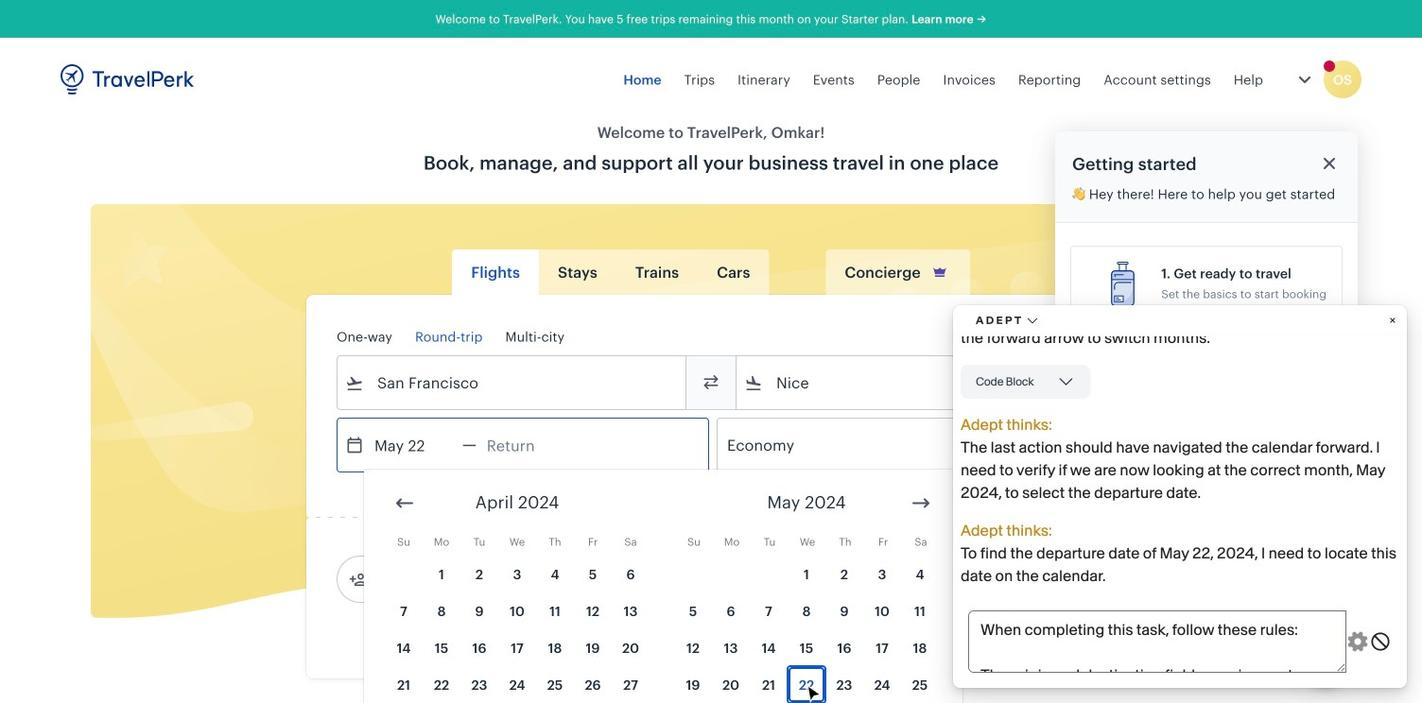 Task type: locate. For each thing, give the bounding box(es) containing it.
To search field
[[763, 368, 1060, 398]]

move forward to switch to the next month. image
[[910, 492, 932, 515]]

Add first traveler search field
[[368, 564, 564, 595]]



Task type: describe. For each thing, give the bounding box(es) containing it.
calendar application
[[364, 470, 1422, 703]]

From search field
[[364, 368, 661, 398]]

move backward to switch to the previous month. image
[[393, 492, 416, 515]]

Return text field
[[476, 419, 575, 472]]

Depart text field
[[364, 419, 462, 472]]



